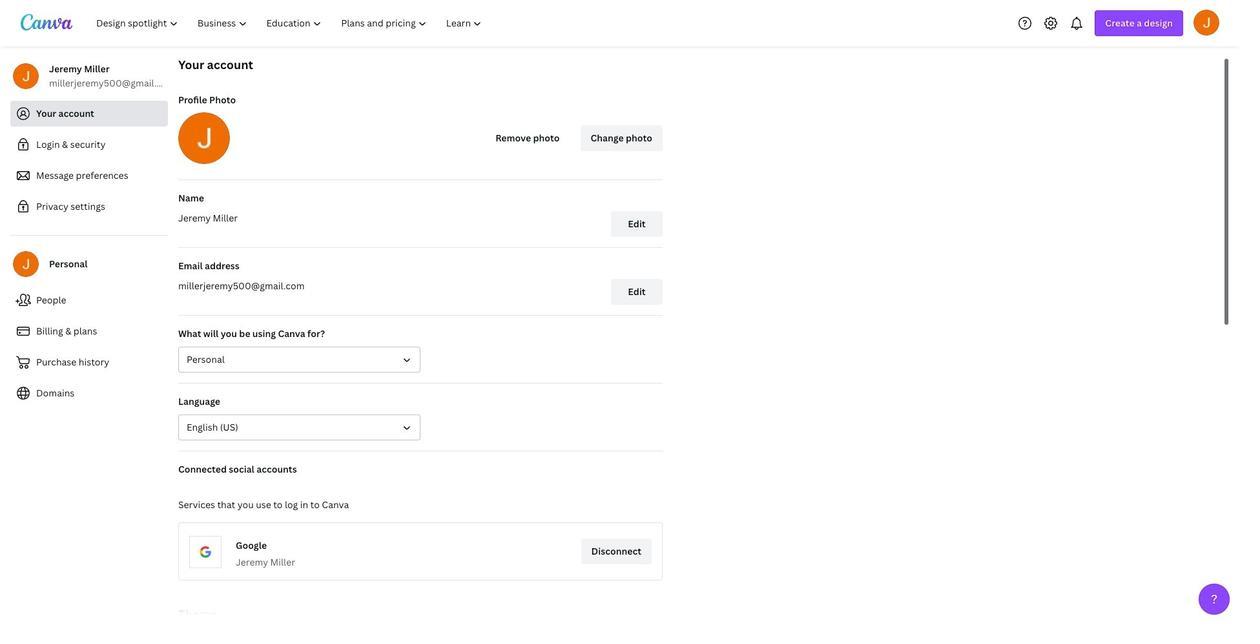 Task type: describe. For each thing, give the bounding box(es) containing it.
jeremy miller image
[[1194, 9, 1220, 35]]

Language: English (US) button
[[178, 415, 421, 441]]



Task type: vqa. For each thing, say whether or not it's contained in the screenshot.
"Language: English (US)" button
yes



Task type: locate. For each thing, give the bounding box(es) containing it.
top level navigation element
[[88, 10, 493, 36]]

None button
[[178, 347, 421, 373]]



